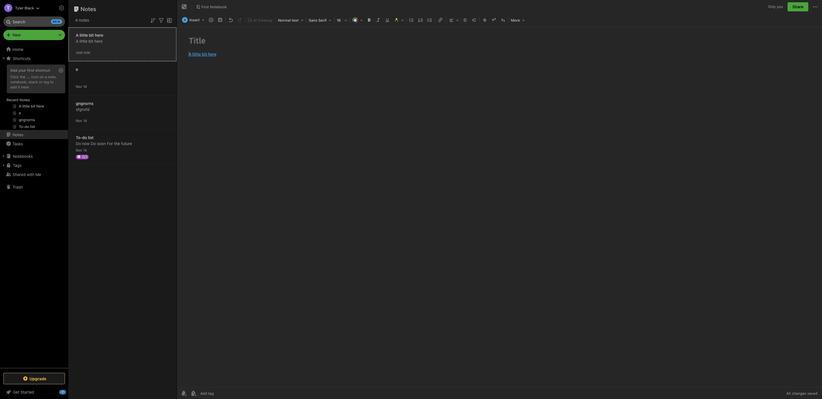 Task type: describe. For each thing, give the bounding box(es) containing it.
tasks button
[[0, 139, 68, 148]]

tyler black
[[15, 6, 34, 10]]

1 vertical spatial here
[[94, 39, 103, 43]]

e
[[76, 67, 78, 72]]

soon
[[97, 141, 106, 146]]

More field
[[509, 16, 527, 24]]

home
[[13, 47, 23, 52]]

bulleted list image
[[408, 16, 416, 24]]

shared with me
[[13, 172, 41, 177]]

the inside to-do list do now do soon for the future
[[114, 141, 120, 146]]

4
[[75, 18, 78, 23]]

saved
[[807, 392, 818, 396]]

sfgnsfd
[[76, 107, 90, 112]]

text
[[292, 18, 299, 23]]

Font family field
[[307, 16, 333, 24]]

note window element
[[177, 0, 822, 400]]

first notebook button
[[194, 3, 229, 11]]

Font color field
[[350, 16, 365, 24]]

0 vertical spatial now
[[84, 50, 90, 55]]

normal
[[278, 18, 291, 23]]

to-do list do now do soon for the future
[[76, 135, 132, 146]]

1 14 from the top
[[83, 84, 87, 89]]

expand notebooks image
[[1, 154, 6, 159]]

2 little from the top
[[79, 39, 87, 43]]

you
[[777, 4, 783, 9]]

more actions image
[[812, 3, 819, 10]]

0/3
[[82, 155, 87, 159]]

new
[[53, 20, 60, 23]]

1 vertical spatial bit
[[88, 39, 93, 43]]

new
[[13, 32, 21, 37]]

notebooks link
[[0, 152, 68, 161]]

Note Editor text field
[[177, 27, 822, 388]]

add your first shortcut
[[10, 68, 50, 73]]

click
[[10, 75, 19, 79]]

outdent image
[[470, 16, 478, 24]]

2 a little bit here from the top
[[76, 39, 103, 43]]

home link
[[0, 45, 68, 54]]

first notebook
[[201, 4, 227, 9]]

insert
[[189, 18, 200, 22]]

it
[[18, 85, 20, 89]]

task image
[[207, 16, 215, 24]]

upgrade
[[29, 377, 46, 382]]

your
[[18, 68, 26, 73]]

undo image
[[227, 16, 235, 24]]

tyler
[[15, 6, 24, 10]]

3 nov 14 from the top
[[76, 148, 87, 153]]

on
[[39, 75, 44, 79]]

strikethrough image
[[481, 16, 489, 24]]

Heading level field
[[276, 16, 305, 24]]

tasks
[[13, 141, 23, 146]]

changes
[[792, 392, 806, 396]]

shared
[[13, 172, 26, 177]]

click to collapse image
[[66, 389, 71, 396]]

1 do from the left
[[76, 141, 81, 146]]

settings image
[[58, 5, 65, 11]]

first
[[201, 4, 209, 9]]

first
[[27, 68, 34, 73]]

add
[[10, 68, 17, 73]]

subscript image
[[499, 16, 507, 24]]

only you
[[768, 4, 783, 9]]

get
[[13, 390, 19, 395]]

Alignment field
[[446, 16, 461, 24]]

just now
[[76, 50, 90, 55]]

2 a from the top
[[76, 39, 78, 43]]

Insert field
[[181, 16, 206, 24]]

1 nov from the top
[[76, 84, 82, 89]]

2 14 from the top
[[83, 119, 87, 123]]

tag
[[43, 80, 49, 84]]

me
[[35, 172, 41, 177]]

tags button
[[0, 161, 68, 170]]

shortcuts button
[[0, 54, 68, 63]]

More actions field
[[812, 2, 819, 11]]

more
[[511, 18, 520, 23]]

list
[[88, 135, 94, 140]]

Add tag field
[[200, 391, 242, 397]]

trash link
[[0, 183, 68, 192]]

...
[[26, 75, 30, 79]]

to-
[[76, 135, 82, 140]]

to
[[50, 80, 54, 84]]

black
[[25, 6, 34, 10]]

notebooks
[[13, 154, 33, 159]]

checklist image
[[426, 16, 434, 24]]

1 a from the top
[[76, 33, 79, 37]]

now inside to-do list do now do soon for the future
[[82, 141, 90, 146]]

Search text field
[[7, 17, 61, 27]]

Highlight field
[[392, 16, 406, 24]]

View options field
[[165, 17, 173, 24]]



Task type: locate. For each thing, give the bounding box(es) containing it.
16
[[337, 18, 341, 23]]

icon
[[31, 75, 38, 79]]

here
[[95, 33, 103, 37], [94, 39, 103, 43]]

0 vertical spatial notes
[[81, 6, 96, 12]]

a down "4"
[[76, 33, 79, 37]]

1 nov 14 from the top
[[76, 84, 87, 89]]

0 vertical spatial a little bit here
[[76, 33, 103, 37]]

gngnsrns
[[76, 101, 94, 106]]

calendar event image
[[216, 16, 224, 24]]

2 nov 14 from the top
[[76, 119, 87, 123]]

2 nov from the top
[[76, 119, 82, 123]]

a little bit here down "notes"
[[76, 33, 103, 37]]

0 horizontal spatial the
[[20, 75, 25, 79]]

notes link
[[0, 130, 68, 139]]

bit down "notes"
[[89, 33, 94, 37]]

group
[[0, 63, 68, 132]]

for
[[107, 141, 113, 146]]

14 up 'gngnsrns'
[[83, 84, 87, 89]]

a little bit here
[[76, 33, 103, 37], [76, 39, 103, 43]]

little
[[80, 33, 88, 37], [79, 39, 87, 43]]

started
[[20, 390, 34, 395]]

serif
[[318, 18, 327, 23]]

1 vertical spatial 14
[[83, 119, 87, 123]]

with
[[27, 172, 34, 177]]

get started
[[13, 390, 34, 395]]

only
[[768, 4, 776, 9]]

3 nov from the top
[[76, 148, 82, 153]]

Help and Learning task checklist field
[[0, 388, 68, 397]]

expand tags image
[[1, 163, 6, 168]]

nov 14
[[76, 84, 87, 89], [76, 119, 87, 123], [76, 148, 87, 153]]

nov 14 up 'gngnsrns'
[[76, 84, 87, 89]]

new search field
[[7, 17, 62, 27]]

0 vertical spatial 14
[[83, 84, 87, 89]]

insert link image
[[436, 16, 444, 24]]

add
[[10, 85, 17, 89]]

or
[[39, 80, 42, 84]]

shortcuts
[[13, 56, 31, 61]]

nov 14 down sfgnsfd
[[76, 119, 87, 123]]

upgrade button
[[3, 373, 65, 385]]

little up just now
[[79, 39, 87, 43]]

future
[[121, 141, 132, 146]]

Add filters field
[[158, 17, 165, 24]]

recent notes
[[7, 98, 30, 102]]

group inside tree
[[0, 63, 68, 132]]

all changes saved
[[786, 392, 818, 396]]

indent image
[[461, 16, 469, 24]]

1 vertical spatial nov
[[76, 119, 82, 123]]

a
[[76, 33, 79, 37], [76, 39, 78, 43]]

2 vertical spatial nov
[[76, 148, 82, 153]]

do down to-
[[76, 141, 81, 146]]

little down "notes"
[[80, 33, 88, 37]]

notes right recent
[[20, 98, 30, 102]]

group containing add your first shortcut
[[0, 63, 68, 132]]

0 vertical spatial bit
[[89, 33, 94, 37]]

bit up just now
[[88, 39, 93, 43]]

2 vertical spatial 14
[[83, 148, 87, 153]]

underline image
[[383, 16, 391, 24]]

sans serif
[[309, 18, 327, 23]]

1 vertical spatial notes
[[20, 98, 30, 102]]

new button
[[3, 30, 65, 40]]

numbered list image
[[417, 16, 425, 24]]

1 vertical spatial a
[[76, 39, 78, 43]]

14 down sfgnsfd
[[83, 119, 87, 123]]

a little bit here up just now
[[76, 39, 103, 43]]

2 vertical spatial nov 14
[[76, 148, 87, 153]]

3 14 from the top
[[83, 148, 87, 153]]

share button
[[788, 2, 808, 11]]

the left ...
[[20, 75, 25, 79]]

0 vertical spatial here
[[95, 33, 103, 37]]

the right for
[[114, 141, 120, 146]]

now
[[84, 50, 90, 55], [82, 141, 90, 146]]

add a reminder image
[[180, 391, 187, 397]]

0 vertical spatial the
[[20, 75, 25, 79]]

stack
[[29, 80, 38, 84]]

14
[[83, 84, 87, 89], [83, 119, 87, 123], [83, 148, 87, 153]]

now right "just"
[[84, 50, 90, 55]]

1 horizontal spatial the
[[114, 141, 120, 146]]

recent
[[7, 98, 19, 102]]

Account field
[[0, 2, 40, 14]]

7
[[62, 391, 64, 395]]

add tag image
[[190, 391, 197, 397]]

now down do
[[82, 141, 90, 146]]

0 vertical spatial nov 14
[[76, 84, 87, 89]]

Font size field
[[335, 16, 349, 24]]

do down list
[[91, 141, 96, 146]]

italic image
[[374, 16, 382, 24]]

shortcut
[[35, 68, 50, 73]]

1 vertical spatial the
[[114, 141, 120, 146]]

1 vertical spatial little
[[79, 39, 87, 43]]

2 do from the left
[[91, 141, 96, 146]]

bold image
[[365, 16, 373, 24]]

shared with me link
[[0, 170, 68, 179]]

notebook,
[[10, 80, 28, 84]]

icon on a note, notebook, stack or tag to add it here.
[[10, 75, 57, 89]]

1 vertical spatial now
[[82, 141, 90, 146]]

tree
[[0, 45, 68, 368]]

0 horizontal spatial do
[[76, 141, 81, 146]]

superscript image
[[490, 16, 498, 24]]

note,
[[48, 75, 57, 79]]

notes up tasks
[[13, 132, 23, 137]]

nov down sfgnsfd
[[76, 119, 82, 123]]

1 vertical spatial nov 14
[[76, 119, 87, 123]]

notes
[[81, 6, 96, 12], [20, 98, 30, 102], [13, 132, 23, 137]]

1 vertical spatial a little bit here
[[76, 39, 103, 43]]

1 little from the top
[[80, 33, 88, 37]]

add filters image
[[158, 17, 165, 24]]

nov 14 up 0/3
[[76, 148, 87, 153]]

share
[[792, 4, 804, 9]]

do
[[82, 135, 87, 140]]

nov
[[76, 84, 82, 89], [76, 119, 82, 123], [76, 148, 82, 153]]

0 vertical spatial nov
[[76, 84, 82, 89]]

trash
[[13, 185, 23, 190]]

here.
[[21, 85, 30, 89]]

bit
[[89, 33, 94, 37], [88, 39, 93, 43]]

expand note image
[[181, 3, 188, 10]]

4 notes
[[75, 18, 89, 23]]

all
[[786, 392, 791, 396]]

normal text
[[278, 18, 299, 23]]

click the ...
[[10, 75, 30, 79]]

do
[[76, 141, 81, 146], [91, 141, 96, 146]]

the
[[20, 75, 25, 79], [114, 141, 120, 146]]

notes
[[79, 18, 89, 23]]

0 vertical spatial little
[[80, 33, 88, 37]]

nov down e
[[76, 84, 82, 89]]

a up "just"
[[76, 39, 78, 43]]

a
[[45, 75, 47, 79]]

1 a little bit here from the top
[[76, 33, 103, 37]]

nov up 0/3
[[76, 148, 82, 153]]

2 vertical spatial notes
[[13, 132, 23, 137]]

tree containing home
[[0, 45, 68, 368]]

tags
[[13, 163, 21, 168]]

Sort options field
[[150, 17, 156, 24]]

notes up "notes"
[[81, 6, 96, 12]]

1 horizontal spatial do
[[91, 141, 96, 146]]

just
[[76, 50, 83, 55]]

0 vertical spatial a
[[76, 33, 79, 37]]

sans
[[309, 18, 317, 23]]

notebook
[[210, 4, 227, 9]]

14 up 0/3
[[83, 148, 87, 153]]



Task type: vqa. For each thing, say whether or not it's contained in the screenshot.
page
no



